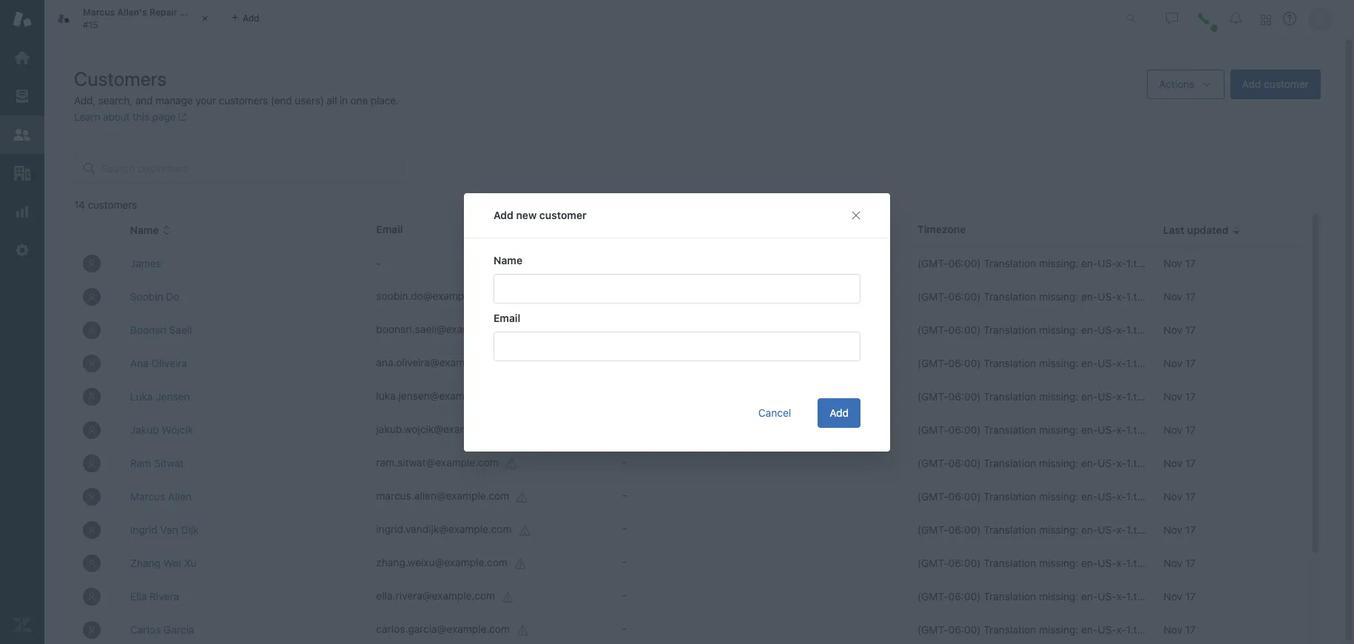 Task type: describe. For each thing, give the bounding box(es) containing it.
1 en- from the top
[[1082, 257, 1098, 269]]

Email field
[[494, 331, 861, 361]]

1.txt.timezone.america_chicago for saeli
[[1127, 324, 1277, 336]]

ingrid.vandijk@example.com
[[376, 523, 512, 535]]

learn about this page link
[[74, 110, 187, 123]]

us- for sitwat
[[1098, 457, 1117, 469]]

get started image
[[13, 48, 32, 67]]

1 nov 17 from the top
[[1164, 257, 1196, 269]]

jakub.wojcik@example.com
[[376, 423, 507, 436]]

nov for sitwat
[[1164, 457, 1183, 469]]

ticket
[[180, 7, 207, 18]]

1.txt.timezone.america_chicago for wójcik
[[1127, 423, 1277, 436]]

nov 17 for wójcik
[[1164, 423, 1196, 436]]

nov 17 for rivera
[[1164, 590, 1196, 603]]

jensen
[[156, 390, 190, 403]]

page
[[152, 110, 176, 123]]

nov 17 for garcia
[[1164, 623, 1196, 636]]

ella
[[130, 590, 147, 603]]

missing: for allen
[[1040, 490, 1079, 503]]

(gmt-06:00) translation missing: en-us-x-1.txt.timezone.america_chicago for oliveira
[[918, 357, 1277, 369]]

us- for saeli
[[1098, 324, 1117, 336]]

us- for do
[[1098, 290, 1117, 303]]

add customer button
[[1231, 70, 1321, 99]]

luka jensen
[[130, 390, 190, 403]]

last
[[1164, 224, 1185, 236]]

nov for oliveira
[[1164, 357, 1183, 369]]

(gmt- for jensen
[[918, 390, 949, 403]]

1.txt.timezone.america_chicago for do
[[1127, 290, 1277, 303]]

- for ella.rivera@example.com
[[623, 589, 627, 601]]

zendesk image
[[13, 615, 32, 634]]

jakub wójcik
[[130, 423, 193, 436]]

name inside 'add new customer' dialog
[[494, 254, 523, 266]]

06:00) for van
[[949, 523, 981, 536]]

- for ram.sitwat@example.com
[[623, 455, 627, 468]]

0 horizontal spatial customers
[[88, 198, 137, 211]]

x- for oliveira
[[1117, 357, 1127, 369]]

zhang
[[130, 557, 161, 569]]

en- for do
[[1082, 290, 1098, 303]]

missing: for sitwat
[[1040, 457, 1079, 469]]

learn
[[74, 110, 100, 123]]

nov for wójcik
[[1164, 423, 1183, 436]]

email
[[494, 311, 521, 324]]

ana oliveira link
[[130, 357, 187, 369]]

17 for van
[[1186, 523, 1196, 536]]

translation for wójcik
[[984, 423, 1037, 436]]

1 (gmt-06:00) translation missing: en-us-x-1.txt.timezone.america_chicago from the top
[[918, 257, 1277, 269]]

views image
[[13, 87, 32, 106]]

unverified email image for boonsri.saeli@example.com
[[517, 325, 529, 337]]

unverified email image for marcus.allen@example.com
[[517, 491, 529, 503]]

1 us- from the top
[[1098, 257, 1117, 269]]

admin image
[[13, 241, 32, 260]]

(gmt- for wójcik
[[918, 423, 949, 436]]

(gmt-06:00) translation missing: en-us-x-1.txt.timezone.america_chicago for allen
[[918, 490, 1277, 503]]

1.txt.timezone.america_chicago for oliveira
[[1127, 357, 1277, 369]]

(gmt- for do
[[918, 290, 949, 303]]

unverified email image for ana.oliveira@example.com
[[510, 358, 522, 370]]

us- for van
[[1098, 523, 1117, 536]]

en- for rivera
[[1082, 590, 1098, 603]]

boonsri.saeli@example.com
[[376, 323, 510, 336]]

(gmt- for allen
[[918, 490, 949, 503]]

(gmt- for oliveira
[[918, 357, 949, 369]]

marcus allen link
[[130, 490, 192, 503]]

ingrid van dijk
[[130, 523, 199, 536]]

missing: for oliveira
[[1040, 357, 1079, 369]]

(gmt- for wei
[[918, 557, 949, 569]]

soobin.do@example.com
[[376, 290, 496, 302]]

missing: for van
[[1040, 523, 1079, 536]]

- for boonsri.saeli@example.com
[[623, 322, 627, 335]]

zhang wei xu link
[[130, 557, 197, 569]]

james link
[[130, 257, 161, 269]]

zhang.weixu@example.com
[[376, 556, 508, 569]]

1 nov from the top
[[1164, 257, 1183, 269]]

us- for rivera
[[1098, 590, 1117, 603]]

unverified email image for ingrid.vandijk@example.com
[[519, 525, 531, 536]]

nov for jensen
[[1164, 390, 1183, 403]]

main element
[[0, 0, 44, 644]]

1 translation from the top
[[984, 257, 1037, 269]]

place.
[[371, 94, 399, 107]]

carlos garcia
[[130, 623, 194, 636]]

missing: for wei
[[1040, 557, 1079, 569]]

missing: for garcia
[[1040, 623, 1079, 636]]

1 1.txt.timezone.america_chicago from the top
[[1127, 257, 1277, 269]]

en- for wei
[[1082, 557, 1098, 569]]

1.txt.timezone.america_chicago for allen
[[1127, 490, 1277, 503]]

marcus for marcus allen
[[130, 490, 165, 503]]

en- for saeli
[[1082, 324, 1098, 336]]

17 for wei
[[1186, 557, 1196, 569]]

marcus allen
[[130, 490, 192, 503]]

translation for saeli
[[984, 324, 1037, 336]]

missing: for saeli
[[1040, 324, 1079, 336]]

ingrid van dijk link
[[130, 523, 199, 536]]

1 17 from the top
[[1186, 257, 1196, 269]]

add for customer
[[1243, 78, 1262, 90]]

saeli
[[169, 324, 192, 336]]

unverified email image for carlos.garcia@example.com
[[517, 625, 529, 636]]

customers add, search, and manage your customers (end users) all in one place.
[[74, 67, 399, 107]]

cancel button
[[747, 398, 803, 428]]

carlos garcia link
[[130, 623, 194, 636]]

17 for jensen
[[1186, 390, 1196, 403]]

ram.sitwat@example.com
[[376, 456, 499, 469]]

(end
[[271, 94, 292, 107]]

- for ana.oliveira@example.com
[[623, 355, 627, 368]]

translation for wei
[[984, 557, 1037, 569]]

ram
[[130, 457, 151, 469]]

unverified email image for ella.rivera@example.com
[[503, 591, 515, 603]]

ella rivera link
[[130, 590, 179, 603]]

customers image
[[13, 125, 32, 144]]

close modal image
[[851, 209, 862, 221]]

this
[[133, 110, 150, 123]]

us- for garcia
[[1098, 623, 1117, 636]]

ella rivera
[[130, 590, 179, 603]]

en- for van
[[1082, 523, 1098, 536]]

translation for jensen
[[984, 390, 1037, 403]]

14 customers
[[74, 198, 137, 211]]

(gmt-06:00) translation missing: en-us-x-1.txt.timezone.america_chicago for van
[[918, 523, 1277, 536]]

do
[[166, 290, 180, 303]]

nov for van
[[1164, 523, 1183, 536]]

(gmt-06:00) translation missing: en-us-x-1.txt.timezone.america_chicago for garcia
[[918, 623, 1277, 636]]

soobin do
[[130, 290, 180, 303]]

luka
[[130, 390, 153, 403]]

#15
[[83, 19, 98, 30]]

06:00) for do
[[949, 290, 981, 303]]

one
[[351, 94, 368, 107]]

en- for wójcik
[[1082, 423, 1098, 436]]

x- for jensen
[[1117, 390, 1127, 403]]

add,
[[74, 94, 96, 107]]

repair
[[149, 7, 177, 18]]

17 for oliveira
[[1186, 357, 1196, 369]]

17 for sitwat
[[1186, 457, 1196, 469]]

about
[[103, 110, 130, 123]]

- for marcus.allen@example.com
[[623, 489, 627, 501]]

nov for saeli
[[1164, 324, 1183, 336]]

06:00) for allen
[[949, 490, 981, 503]]

organizations image
[[13, 164, 32, 183]]

1 (gmt- from the top
[[918, 257, 949, 269]]

soobin do link
[[130, 290, 180, 303]]

soobin
[[130, 290, 163, 303]]

jakub
[[130, 423, 159, 436]]

wójcik
[[162, 423, 193, 436]]

ingrid
[[130, 523, 158, 536]]

customer inside button
[[1265, 78, 1310, 90]]

1 missing: from the top
[[1040, 257, 1079, 269]]

en- for allen
[[1082, 490, 1098, 503]]

name button
[[130, 224, 171, 237]]

get help image
[[1284, 12, 1297, 25]]

oliveira
[[151, 357, 187, 369]]

translation for sitwat
[[984, 457, 1037, 469]]

marcus allen's repair ticket #15
[[83, 7, 207, 30]]

missing: for rivera
[[1040, 590, 1079, 603]]

customers inside customers add, search, and manage your customers (end users) all in one place.
[[219, 94, 268, 107]]

(gmt- for saeli
[[918, 324, 949, 336]]

in
[[340, 94, 348, 107]]



Task type: locate. For each thing, give the bounding box(es) containing it.
4 translation from the top
[[984, 357, 1037, 369]]

8 06:00) from the top
[[949, 490, 981, 503]]

3 translation from the top
[[984, 324, 1037, 336]]

add right cancel
[[830, 406, 849, 419]]

luka.jensen@example.com
[[376, 390, 503, 402]]

nov 17 for do
[[1164, 290, 1196, 303]]

5 (gmt- from the top
[[918, 390, 949, 403]]

missing:
[[1040, 257, 1079, 269], [1040, 290, 1079, 303], [1040, 324, 1079, 336], [1040, 357, 1079, 369], [1040, 390, 1079, 403], [1040, 423, 1079, 436], [1040, 457, 1079, 469], [1040, 490, 1079, 503], [1040, 523, 1079, 536], [1040, 557, 1079, 569], [1040, 590, 1079, 603], [1040, 623, 1079, 636]]

dijk
[[181, 523, 199, 536]]

ella.rivera@example.com
[[376, 590, 495, 602]]

06:00) for wójcik
[[949, 423, 981, 436]]

12 06:00) from the top
[[949, 623, 981, 636]]

4 nov from the top
[[1164, 357, 1183, 369]]

(gmt-06:00) translation missing: en-us-x-1.txt.timezone.america_chicago for wójcik
[[918, 423, 1277, 436]]

ana oliveira
[[130, 357, 187, 369]]

4 (gmt-06:00) translation missing: en-us-x-1.txt.timezone.america_chicago from the top
[[918, 357, 1277, 369]]

nov 17 for jensen
[[1164, 390, 1196, 403]]

luka jensen link
[[130, 390, 190, 403]]

tab containing marcus allen's repair ticket
[[44, 0, 222, 37]]

translation
[[984, 257, 1037, 269], [984, 290, 1037, 303], [984, 324, 1037, 336], [984, 357, 1037, 369], [984, 390, 1037, 403], [984, 423, 1037, 436], [984, 457, 1037, 469], [984, 490, 1037, 503], [984, 523, 1037, 536], [984, 557, 1037, 569], [984, 590, 1037, 603], [984, 623, 1037, 636]]

sitwat
[[154, 457, 184, 469]]

17 for allen
[[1186, 490, 1196, 503]]

updated
[[1188, 224, 1230, 236]]

17 for do
[[1186, 290, 1196, 303]]

customer
[[1265, 78, 1310, 90], [540, 208, 587, 221]]

nov for rivera
[[1164, 590, 1183, 603]]

carlos
[[130, 623, 161, 636]]

6 1.txt.timezone.america_chicago from the top
[[1127, 423, 1277, 436]]

2 us- from the top
[[1098, 290, 1117, 303]]

3 (gmt-06:00) translation missing: en-us-x-1.txt.timezone.america_chicago from the top
[[918, 324, 1277, 336]]

12 (gmt-06:00) translation missing: en-us-x-1.txt.timezone.america_chicago from the top
[[918, 623, 1277, 636]]

2 vertical spatial add
[[830, 406, 849, 419]]

06:00) for saeli
[[949, 324, 981, 336]]

9 (gmt-06:00) translation missing: en-us-x-1.txt.timezone.america_chicago from the top
[[918, 523, 1277, 536]]

boonsri saeli link
[[130, 324, 192, 336]]

11 17 from the top
[[1186, 590, 1196, 603]]

7 us- from the top
[[1098, 457, 1117, 469]]

5 17 from the top
[[1186, 390, 1196, 403]]

1.txt.timezone.america_chicago
[[1127, 257, 1277, 269], [1127, 290, 1277, 303], [1127, 324, 1277, 336], [1127, 357, 1277, 369], [1127, 390, 1277, 403], [1127, 423, 1277, 436], [1127, 457, 1277, 469], [1127, 490, 1277, 503], [1127, 523, 1277, 536], [1127, 557, 1277, 569], [1127, 590, 1277, 603], [1127, 623, 1277, 636]]

us- for wójcik
[[1098, 423, 1117, 436]]

(gmt-06:00) translation missing: en-us-x-1.txt.timezone.america_chicago for saeli
[[918, 324, 1277, 336]]

search,
[[98, 94, 133, 107]]

5 1.txt.timezone.america_chicago from the top
[[1127, 390, 1277, 403]]

reporting image
[[13, 202, 32, 221]]

4 en- from the top
[[1082, 357, 1098, 369]]

8 nov from the top
[[1164, 490, 1183, 503]]

tab
[[44, 0, 222, 37]]

06:00)
[[949, 257, 981, 269], [949, 290, 981, 303], [949, 324, 981, 336], [949, 357, 981, 369], [949, 390, 981, 403], [949, 423, 981, 436], [949, 457, 981, 469], [949, 490, 981, 503], [949, 523, 981, 536], [949, 557, 981, 569], [949, 590, 981, 603], [949, 623, 981, 636]]

-
[[376, 257, 381, 269], [623, 322, 627, 335], [623, 355, 627, 368], [623, 455, 627, 468], [623, 489, 627, 501], [623, 522, 627, 534], [623, 555, 627, 568], [623, 589, 627, 601], [623, 622, 627, 634]]

11 en- from the top
[[1082, 590, 1098, 603]]

0 horizontal spatial customer
[[540, 208, 587, 221]]

customers
[[219, 94, 268, 107], [88, 198, 137, 211]]

zendesk products image
[[1261, 14, 1272, 25]]

12 translation from the top
[[984, 623, 1037, 636]]

6 translation from the top
[[984, 423, 1037, 436]]

zhang wei xu
[[130, 557, 197, 569]]

your
[[196, 94, 216, 107]]

10 nov from the top
[[1164, 557, 1183, 569]]

learn about this page
[[74, 110, 176, 123]]

8 (gmt-06:00) translation missing: en-us-x-1.txt.timezone.america_chicago from the top
[[918, 490, 1277, 503]]

0 vertical spatial customer
[[1265, 78, 1310, 90]]

9 17 from the top
[[1186, 523, 1196, 536]]

(gmt- for rivera
[[918, 590, 949, 603]]

9 missing: from the top
[[1040, 523, 1079, 536]]

5 translation from the top
[[984, 390, 1037, 403]]

van
[[160, 523, 178, 536]]

7 (gmt-06:00) translation missing: en-us-x-1.txt.timezone.america_chicago from the top
[[918, 457, 1277, 469]]

(gmt-06:00) translation missing: en-us-x-1.txt.timezone.america_chicago for wei
[[918, 557, 1277, 569]]

(gmt-06:00) translation missing: en-us-x-1.txt.timezone.america_chicago for rivera
[[918, 590, 1277, 603]]

name up the "james" "link"
[[130, 224, 159, 236]]

missing: for do
[[1040, 290, 1079, 303]]

10 1.txt.timezone.america_chicago from the top
[[1127, 557, 1277, 569]]

4 06:00) from the top
[[949, 357, 981, 369]]

Search customers field
[[101, 162, 398, 175]]

7 17 from the top
[[1186, 457, 1196, 469]]

x- for garcia
[[1117, 623, 1127, 636]]

nov 17 for sitwat
[[1164, 457, 1196, 469]]

ram sitwat link
[[130, 457, 184, 469]]

translation for do
[[984, 290, 1037, 303]]

wei
[[163, 557, 181, 569]]

cancel
[[759, 406, 792, 419]]

nov 17 for oliveira
[[1164, 357, 1196, 369]]

8 en- from the top
[[1082, 490, 1098, 503]]

james
[[130, 257, 161, 269]]

translation for rivera
[[984, 590, 1037, 603]]

add left new
[[494, 208, 514, 221]]

1 06:00) from the top
[[949, 257, 981, 269]]

us- for wei
[[1098, 557, 1117, 569]]

nov 17 for allen
[[1164, 490, 1196, 503]]

xu
[[184, 557, 197, 569]]

9 en- from the top
[[1082, 523, 1098, 536]]

x- for wójcik
[[1117, 423, 1127, 436]]

1 horizontal spatial customer
[[1265, 78, 1310, 90]]

close image
[[198, 11, 212, 26]]

06:00) for rivera
[[949, 590, 981, 603]]

garcia
[[164, 623, 194, 636]]

x- for do
[[1117, 290, 1127, 303]]

unverified email image
[[517, 325, 529, 337], [510, 358, 522, 370], [517, 491, 529, 503], [519, 525, 531, 536]]

1 vertical spatial name
[[494, 254, 523, 266]]

9 nov 17 from the top
[[1164, 523, 1196, 536]]

new
[[516, 208, 537, 221]]

translation for oliveira
[[984, 357, 1037, 369]]

en- for garcia
[[1082, 623, 1098, 636]]

(gmt-06:00) translation missing: en-us-x-1.txt.timezone.america_chicago for jensen
[[918, 390, 1277, 403]]

allen's
[[117, 7, 147, 18]]

11 (gmt-06:00) translation missing: en-us-x-1.txt.timezone.america_chicago from the top
[[918, 590, 1277, 603]]

add
[[1243, 78, 1262, 90], [494, 208, 514, 221], [830, 406, 849, 419]]

0 horizontal spatial add
[[494, 208, 514, 221]]

- for ingrid.vandijk@example.com
[[623, 522, 627, 534]]

1.txt.timezone.america_chicago for rivera
[[1127, 590, 1277, 603]]

unverified email image
[[506, 458, 518, 470], [515, 558, 527, 570], [503, 591, 515, 603], [517, 625, 529, 636]]

add new customer
[[494, 208, 587, 221]]

2 nov 17 from the top
[[1164, 290, 1196, 303]]

add new customer dialog
[[464, 193, 891, 451]]

en- for jensen
[[1082, 390, 1098, 403]]

name
[[130, 224, 159, 236], [494, 254, 523, 266]]

1 vertical spatial marcus
[[130, 490, 165, 503]]

2 horizontal spatial add
[[1243, 78, 1262, 90]]

(gmt- for van
[[918, 523, 949, 536]]

boonsri saeli
[[130, 324, 192, 336]]

0 horizontal spatial marcus
[[83, 7, 115, 18]]

5 en- from the top
[[1082, 390, 1098, 403]]

10 translation from the top
[[984, 557, 1037, 569]]

17 for garcia
[[1186, 623, 1196, 636]]

allen
[[168, 490, 192, 503]]

0 vertical spatial name
[[130, 224, 159, 236]]

- for zhang.weixu@example.com
[[623, 555, 627, 568]]

11 x- from the top
[[1117, 590, 1127, 603]]

10 en- from the top
[[1082, 557, 1098, 569]]

2 (gmt- from the top
[[918, 290, 949, 303]]

3 nov 17 from the top
[[1164, 324, 1196, 336]]

name inside button
[[130, 224, 159, 236]]

12 1.txt.timezone.america_chicago from the top
[[1127, 623, 1277, 636]]

translation for van
[[984, 523, 1037, 536]]

all
[[327, 94, 337, 107]]

marcus for marcus allen's repair ticket #15
[[83, 7, 115, 18]]

17 for saeli
[[1186, 324, 1196, 336]]

x- for saeli
[[1117, 324, 1127, 336]]

7 1.txt.timezone.america_chicago from the top
[[1127, 457, 1277, 469]]

5 x- from the top
[[1117, 390, 1127, 403]]

9 x- from the top
[[1117, 523, 1127, 536]]

3 1.txt.timezone.america_chicago from the top
[[1127, 324, 1277, 336]]

nov for do
[[1164, 290, 1183, 303]]

12 us- from the top
[[1098, 623, 1117, 636]]

customer down get help icon at top
[[1265, 78, 1310, 90]]

marcus left allen
[[130, 490, 165, 503]]

2 x- from the top
[[1117, 290, 1127, 303]]

en- for oliveira
[[1082, 357, 1098, 369]]

8 missing: from the top
[[1040, 490, 1079, 503]]

0 vertical spatial customers
[[219, 94, 268, 107]]

(opens in a new tab) image
[[176, 113, 187, 122]]

7 nov from the top
[[1164, 457, 1183, 469]]

ana
[[130, 357, 149, 369]]

marcus.allen@example.com
[[376, 490, 510, 502]]

nov 17
[[1164, 257, 1196, 269], [1164, 290, 1196, 303], [1164, 324, 1196, 336], [1164, 357, 1196, 369], [1164, 390, 1196, 403], [1164, 423, 1196, 436], [1164, 457, 1196, 469], [1164, 490, 1196, 503], [1164, 523, 1196, 536], [1164, 557, 1196, 569], [1164, 590, 1196, 603], [1164, 623, 1196, 636]]

jakub wójcik link
[[130, 423, 193, 436]]

4 (gmt- from the top
[[918, 357, 949, 369]]

0 horizontal spatial name
[[130, 224, 159, 236]]

12 nov 17 from the top
[[1164, 623, 1196, 636]]

Name field
[[494, 274, 861, 303]]

11 06:00) from the top
[[949, 590, 981, 603]]

nov 17 for wei
[[1164, 557, 1196, 569]]

us-
[[1098, 257, 1117, 269], [1098, 290, 1117, 303], [1098, 324, 1117, 336], [1098, 357, 1117, 369], [1098, 390, 1117, 403], [1098, 423, 1117, 436], [1098, 457, 1117, 469], [1098, 490, 1117, 503], [1098, 523, 1117, 536], [1098, 557, 1117, 569], [1098, 590, 1117, 603], [1098, 623, 1117, 636]]

and
[[135, 94, 153, 107]]

11 us- from the top
[[1098, 590, 1117, 603]]

customer inside dialog
[[540, 208, 587, 221]]

1 x- from the top
[[1117, 257, 1127, 269]]

12 x- from the top
[[1117, 623, 1127, 636]]

us- for oliveira
[[1098, 357, 1117, 369]]

tabs tab list
[[44, 0, 1111, 37]]

manage
[[155, 94, 193, 107]]

zendesk support image
[[13, 10, 32, 29]]

x- for allen
[[1117, 490, 1127, 503]]

add customer
[[1243, 78, 1310, 90]]

(gmt-06:00) translation missing: en-us-x-1.txt.timezone.america_chicago
[[918, 257, 1277, 269], [918, 290, 1277, 303], [918, 324, 1277, 336], [918, 357, 1277, 369], [918, 390, 1277, 403], [918, 423, 1277, 436], [918, 457, 1277, 469], [918, 490, 1277, 503], [918, 523, 1277, 536], [918, 557, 1277, 569], [918, 590, 1277, 603], [918, 623, 1277, 636]]

en-
[[1082, 257, 1098, 269], [1082, 290, 1098, 303], [1082, 324, 1098, 336], [1082, 357, 1098, 369], [1082, 390, 1098, 403], [1082, 423, 1098, 436], [1082, 457, 1098, 469], [1082, 490, 1098, 503], [1082, 523, 1098, 536], [1082, 557, 1098, 569], [1082, 590, 1098, 603], [1082, 623, 1098, 636]]

1 horizontal spatial name
[[494, 254, 523, 266]]

11 nov from the top
[[1164, 590, 1183, 603]]

missing: for jensen
[[1040, 390, 1079, 403]]

marcus inside marcus allen's repair ticket #15
[[83, 7, 115, 18]]

customers right your
[[219, 94, 268, 107]]

6 (gmt- from the top
[[918, 423, 949, 436]]

name down new
[[494, 254, 523, 266]]

1 vertical spatial customer
[[540, 208, 587, 221]]

2 en- from the top
[[1082, 290, 1098, 303]]

0 vertical spatial marcus
[[83, 7, 115, 18]]

nov 17 for saeli
[[1164, 324, 1196, 336]]

last updated
[[1164, 224, 1230, 236]]

8 translation from the top
[[984, 490, 1037, 503]]

5 06:00) from the top
[[949, 390, 981, 403]]

add for new
[[494, 208, 514, 221]]

ana.oliveira@example.com
[[376, 356, 503, 369]]

9 nov from the top
[[1164, 523, 1183, 536]]

(gmt-06:00) translation missing: en-us-x-1.txt.timezone.america_chicago for do
[[918, 290, 1277, 303]]

10 x- from the top
[[1117, 557, 1127, 569]]

4 us- from the top
[[1098, 357, 1117, 369]]

8 (gmt- from the top
[[918, 490, 949, 503]]

10 17 from the top
[[1186, 557, 1196, 569]]

1.txt.timezone.america_chicago for sitwat
[[1127, 457, 1277, 469]]

5 us- from the top
[[1098, 390, 1117, 403]]

us- for allen
[[1098, 490, 1117, 503]]

2 1.txt.timezone.america_chicago from the top
[[1127, 290, 1277, 303]]

ram sitwat
[[130, 457, 184, 469]]

2 translation from the top
[[984, 290, 1037, 303]]

customers
[[74, 67, 167, 90]]

1 horizontal spatial add
[[830, 406, 849, 419]]

1.txt.timezone.america_chicago for wei
[[1127, 557, 1277, 569]]

5 missing: from the top
[[1040, 390, 1079, 403]]

1 horizontal spatial marcus
[[130, 490, 165, 503]]

translation for allen
[[984, 490, 1037, 503]]

5 nov from the top
[[1164, 390, 1183, 403]]

(gmt-06:00) translation missing: en-us-x-1.txt.timezone.america_chicago for sitwat
[[918, 457, 1277, 469]]

6 en- from the top
[[1082, 423, 1098, 436]]

3 us- from the top
[[1098, 324, 1117, 336]]

11 missing: from the top
[[1040, 590, 1079, 603]]

nov 17 for van
[[1164, 523, 1196, 536]]

6 us- from the top
[[1098, 423, 1117, 436]]

nov for garcia
[[1164, 623, 1183, 636]]

boonsri
[[130, 324, 166, 336]]

1.txt.timezone.america_chicago for jensen
[[1127, 390, 1277, 403]]

9 1.txt.timezone.america_chicago from the top
[[1127, 523, 1277, 536]]

17 for rivera
[[1186, 590, 1196, 603]]

4 x- from the top
[[1117, 357, 1127, 369]]

marcus up #15
[[83, 7, 115, 18]]

x- for van
[[1117, 523, 1127, 536]]

(gmt- for sitwat
[[918, 457, 949, 469]]

1.txt.timezone.america_chicago for van
[[1127, 523, 1277, 536]]

14
[[74, 198, 85, 211]]

9 06:00) from the top
[[949, 523, 981, 536]]

customers right the 14
[[88, 198, 137, 211]]

x- for rivera
[[1117, 590, 1127, 603]]

2 nov from the top
[[1164, 290, 1183, 303]]

add down zendesk products image
[[1243, 78, 1262, 90]]

8 x- from the top
[[1117, 490, 1127, 503]]

12 17 from the top
[[1186, 623, 1196, 636]]

17
[[1186, 257, 1196, 269], [1186, 290, 1196, 303], [1186, 324, 1196, 336], [1186, 357, 1196, 369], [1186, 390, 1196, 403], [1186, 423, 1196, 436], [1186, 457, 1196, 469], [1186, 490, 1196, 503], [1186, 523, 1196, 536], [1186, 557, 1196, 569], [1186, 590, 1196, 603], [1186, 623, 1196, 636]]

1 horizontal spatial customers
[[219, 94, 268, 107]]

translation for garcia
[[984, 623, 1037, 636]]

10 nov 17 from the top
[[1164, 557, 1196, 569]]

06:00) for wei
[[949, 557, 981, 569]]

10 missing: from the top
[[1040, 557, 1079, 569]]

7 en- from the top
[[1082, 457, 1098, 469]]

users)
[[295, 94, 324, 107]]

6 17 from the top
[[1186, 423, 1196, 436]]

3 missing: from the top
[[1040, 324, 1079, 336]]

rivera
[[150, 590, 179, 603]]

4 nov 17 from the top
[[1164, 357, 1196, 369]]

8 us- from the top
[[1098, 490, 1117, 503]]

11 1.txt.timezone.america_chicago from the top
[[1127, 590, 1277, 603]]

7 nov 17 from the top
[[1164, 457, 1196, 469]]

10 (gmt-06:00) translation missing: en-us-x-1.txt.timezone.america_chicago from the top
[[918, 557, 1277, 569]]

1 vertical spatial add
[[494, 208, 514, 221]]

carlos.garcia@example.com
[[376, 623, 510, 635]]

nov
[[1164, 257, 1183, 269], [1164, 290, 1183, 303], [1164, 324, 1183, 336], [1164, 357, 1183, 369], [1164, 390, 1183, 403], [1164, 423, 1183, 436], [1164, 457, 1183, 469], [1164, 490, 1183, 503], [1164, 523, 1183, 536], [1164, 557, 1183, 569], [1164, 590, 1183, 603], [1164, 623, 1183, 636]]

1 vertical spatial customers
[[88, 198, 137, 211]]

0 vertical spatial add
[[1243, 78, 1262, 90]]

nov for wei
[[1164, 557, 1183, 569]]

customer right new
[[540, 208, 587, 221]]

3 (gmt- from the top
[[918, 324, 949, 336]]

17 for wójcik
[[1186, 423, 1196, 436]]

11 translation from the top
[[984, 590, 1037, 603]]

last updated button
[[1164, 224, 1241, 237]]

add button
[[818, 398, 861, 428]]



Task type: vqa. For each thing, say whether or not it's contained in the screenshot.
TRANSLATION for Oliveira
yes



